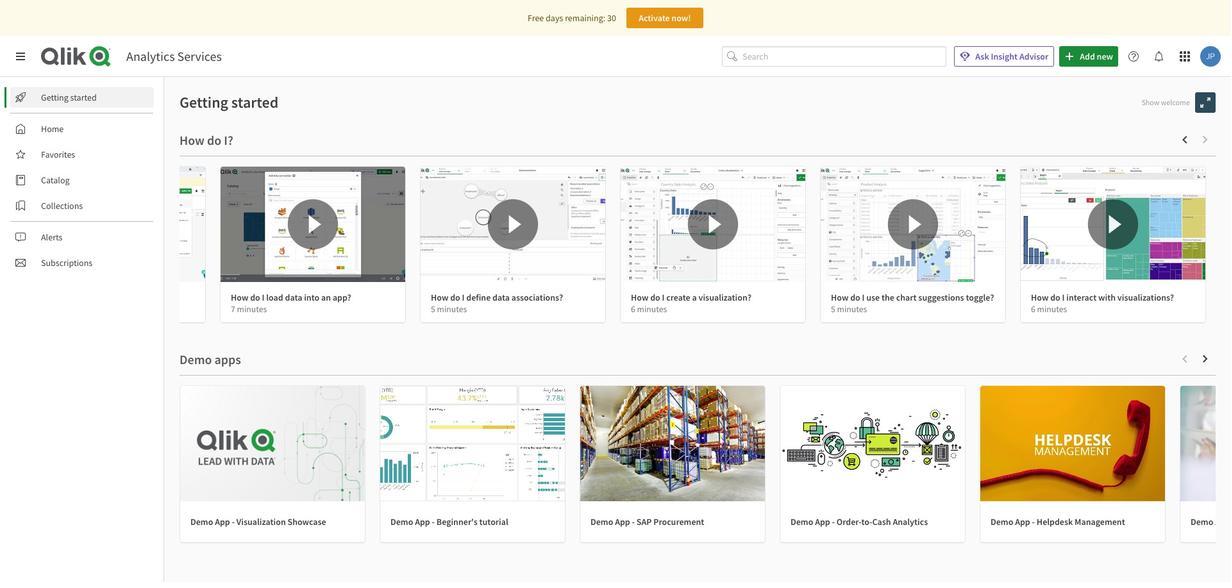 Task type: locate. For each thing, give the bounding box(es) containing it.
1 horizontal spatial analytics
[[893, 516, 929, 528]]

data inside 'how do i define data associations? 5 minutes'
[[493, 292, 510, 303]]

2 how from the left
[[431, 292, 449, 303]]

minutes inside how do i interact with visualizations? 6 minutes
[[1038, 304, 1068, 315]]

getting started up home link on the left of page
[[41, 92, 97, 103]]

tutorial
[[480, 516, 509, 528]]

chart
[[897, 292, 917, 303]]

do left use
[[851, 292, 861, 303]]

1 horizontal spatial started
[[232, 92, 279, 112]]

i for use
[[863, 292, 865, 303]]

do inside how do i interact with visualizations? 6 minutes
[[1051, 292, 1061, 303]]

catalog link
[[10, 170, 154, 191]]

the
[[882, 292, 895, 303]]

3 minutes from the left
[[637, 304, 667, 315]]

how inside how do i interact with visualizations? 6 minutes
[[1032, 292, 1049, 303]]

1 6 from the left
[[631, 304, 636, 315]]

5 how from the left
[[1032, 292, 1049, 303]]

5 demo from the left
[[991, 516, 1014, 528]]

activate
[[639, 12, 670, 24]]

1 - from the left
[[232, 516, 235, 528]]

minutes
[[237, 304, 267, 315], [437, 304, 467, 315], [637, 304, 667, 315], [838, 304, 868, 315], [1038, 304, 1068, 315]]

how left create
[[631, 292, 649, 303]]

getting
[[41, 92, 69, 103], [180, 92, 228, 112]]

4 minutes from the left
[[838, 304, 868, 315]]

do inside how do i use the chart suggestions toggle? 5 minutes
[[851, 292, 861, 303]]

i inside the how do i load data into an app? 7 minutes
[[262, 292, 265, 303]]

app
[[215, 516, 230, 528], [415, 516, 430, 528], [615, 516, 631, 528], [816, 516, 831, 528], [1016, 516, 1031, 528], [1216, 516, 1231, 528]]

free
[[528, 12, 544, 24]]

4 - from the left
[[832, 516, 835, 528]]

1 horizontal spatial getting started
[[180, 92, 279, 112]]

data
[[285, 292, 302, 303], [493, 292, 510, 303]]

1 app from the left
[[215, 516, 230, 528]]

how inside how do i create a visualization? 6 minutes
[[631, 292, 649, 303]]

2 minutes from the left
[[437, 304, 467, 315]]

5 do from the left
[[1051, 292, 1061, 303]]

add new button
[[1060, 46, 1119, 67]]

0 horizontal spatial data
[[285, 292, 302, 303]]

4 i from the left
[[863, 292, 865, 303]]

1 vertical spatial analytics
[[893, 516, 929, 528]]

show welcome
[[1142, 97, 1191, 107]]

demo app - helpdesk management
[[991, 516, 1126, 528]]

1 data from the left
[[285, 292, 302, 303]]

i inside how do i interact with visualizations? 6 minutes
[[1063, 292, 1065, 303]]

started
[[70, 92, 97, 103], [232, 92, 279, 112]]

getting inside "navigation pane" element
[[41, 92, 69, 103]]

i inside 'how do i define data associations? 5 minutes'
[[462, 292, 465, 303]]

1 horizontal spatial 6
[[1032, 304, 1036, 315]]

0 vertical spatial analytics
[[126, 48, 175, 64]]

3 demo from the left
[[591, 516, 614, 528]]

getting started main content
[[15, 77, 1232, 583]]

7
[[231, 304, 235, 315]]

2 app from the left
[[415, 516, 430, 528]]

do left define
[[450, 292, 461, 303]]

5 inside 'how do i define data associations? 5 minutes'
[[431, 304, 436, 315]]

minutes down create
[[637, 304, 667, 315]]

getting down services
[[180, 92, 228, 112]]

2 data from the left
[[493, 292, 510, 303]]

analytics left services
[[126, 48, 175, 64]]

how inside the how do i load data into an app? 7 minutes
[[231, 292, 249, 303]]

analytics services
[[126, 48, 222, 64]]

use
[[867, 292, 880, 303]]

5 app from the left
[[1016, 516, 1031, 528]]

cash
[[873, 516, 892, 528]]

4 do from the left
[[851, 292, 861, 303]]

5 i from the left
[[1063, 292, 1065, 303]]

advisor
[[1020, 51, 1049, 62]]

- left beginner's
[[432, 516, 435, 528]]

how left use
[[832, 292, 849, 303]]

do inside how do i create a visualization? 6 minutes
[[651, 292, 661, 303]]

i inside how do i use the chart suggestions toggle? 5 minutes
[[863, 292, 865, 303]]

4 how from the left
[[832, 292, 849, 303]]

minutes inside how do i create a visualization? 6 minutes
[[637, 304, 667, 315]]

do left interact
[[1051, 292, 1061, 303]]

0 horizontal spatial getting
[[41, 92, 69, 103]]

5 - from the left
[[1033, 516, 1036, 528]]

free days remaining: 30
[[528, 12, 617, 24]]

analytics right cash
[[893, 516, 929, 528]]

do inside 'how do i define data associations? 5 minutes'
[[450, 292, 461, 303]]

how do i interact with visualizations? image
[[1021, 167, 1206, 282]]

how do i define data associations? 5 minutes
[[431, 292, 563, 315]]

new
[[1097, 51, 1114, 62]]

6 demo from the left
[[1191, 516, 1214, 528]]

3 app from the left
[[615, 516, 631, 528]]

6 inside how do i create a visualization? 6 minutes
[[631, 304, 636, 315]]

demo app - helpdesk management image
[[981, 386, 1166, 502]]

1 do from the left
[[250, 292, 260, 303]]

minutes inside 'how do i define data associations? 5 minutes'
[[437, 304, 467, 315]]

showcase
[[288, 516, 326, 528]]

i for load
[[262, 292, 265, 303]]

-
[[232, 516, 235, 528], [432, 516, 435, 528], [632, 516, 635, 528], [832, 516, 835, 528], [1033, 516, 1036, 528]]

i for define
[[462, 292, 465, 303]]

3 i from the left
[[662, 292, 665, 303]]

data left into
[[285, 292, 302, 303]]

0 horizontal spatial getting started
[[41, 92, 97, 103]]

days
[[546, 12, 564, 24]]

activate now! link
[[627, 8, 704, 28]]

minutes inside how do i use the chart suggestions toggle? 5 minutes
[[838, 304, 868, 315]]

minutes right '7'
[[237, 304, 267, 315]]

how do i load data into an app? 7 minutes
[[231, 292, 351, 315]]

analytics services element
[[126, 48, 222, 64]]

1 horizontal spatial 5
[[832, 304, 836, 315]]

2 do from the left
[[450, 292, 461, 303]]

visualizations?
[[1118, 292, 1175, 303]]

how for how do i interact with visualizations?
[[1032, 292, 1049, 303]]

demo
[[191, 516, 213, 528], [391, 516, 413, 528], [591, 516, 614, 528], [791, 516, 814, 528], [991, 516, 1014, 528], [1191, 516, 1214, 528]]

i left load at the left of the page
[[262, 292, 265, 303]]

- left sap
[[632, 516, 635, 528]]

subscriptions
[[41, 257, 93, 269]]

1 5 from the left
[[431, 304, 436, 315]]

0 horizontal spatial started
[[70, 92, 97, 103]]

3 how from the left
[[631, 292, 649, 303]]

favorites
[[41, 149, 75, 160]]

how left interact
[[1032, 292, 1049, 303]]

minutes down define
[[437, 304, 467, 315]]

5 minutes from the left
[[1038, 304, 1068, 315]]

2 5 from the left
[[832, 304, 836, 315]]

2 i from the left
[[462, 292, 465, 303]]

getting started down services
[[180, 92, 279, 112]]

0 horizontal spatial 5
[[431, 304, 436, 315]]

app?
[[333, 292, 351, 303]]

define
[[467, 292, 491, 303]]

4 app from the left
[[816, 516, 831, 528]]

2 6 from the left
[[1032, 304, 1036, 315]]

do left load at the left of the page
[[250, 292, 260, 303]]

3 - from the left
[[632, 516, 635, 528]]

add
[[1081, 51, 1096, 62]]

- left visualization
[[232, 516, 235, 528]]

getting up "home" in the left top of the page
[[41, 92, 69, 103]]

data for associations?
[[493, 292, 510, 303]]

how inside 'how do i define data associations? 5 minutes'
[[431, 292, 449, 303]]

2 - from the left
[[432, 516, 435, 528]]

suggestions
[[919, 292, 965, 303]]

demo app - visualization showcase
[[191, 516, 326, 528]]

how do i use the chart suggestions toggle? element
[[832, 292, 995, 303]]

6 inside how do i interact with visualizations? 6 minutes
[[1032, 304, 1036, 315]]

i left define
[[462, 292, 465, 303]]

a
[[693, 292, 697, 303]]

ask insight advisor button
[[955, 46, 1055, 67]]

i left create
[[662, 292, 665, 303]]

toggle?
[[967, 292, 995, 303]]

demo for demo app - order-to-cash analytics
[[791, 516, 814, 528]]

i left use
[[863, 292, 865, 303]]

data inside the how do i load data into an app? 7 minutes
[[285, 292, 302, 303]]

beginner's
[[437, 516, 478, 528]]

do
[[250, 292, 260, 303], [450, 292, 461, 303], [651, 292, 661, 303], [851, 292, 861, 303], [1051, 292, 1061, 303]]

5
[[431, 304, 436, 315], [832, 304, 836, 315]]

- left 'order-'
[[832, 516, 835, 528]]

0 horizontal spatial 6
[[631, 304, 636, 315]]

demo for demo app - beginner's tutorial
[[391, 516, 413, 528]]

- for sap
[[632, 516, 635, 528]]

data right define
[[493, 292, 510, 303]]

do left create
[[651, 292, 661, 303]]

how left define
[[431, 292, 449, 303]]

4 demo from the left
[[791, 516, 814, 528]]

6
[[631, 304, 636, 315], [1032, 304, 1036, 315]]

how inside how do i use the chart suggestions toggle? 5 minutes
[[832, 292, 849, 303]]

how
[[231, 292, 249, 303], [431, 292, 449, 303], [631, 292, 649, 303], [832, 292, 849, 303], [1032, 292, 1049, 303]]

how do i use the chart suggestions toggle? image
[[821, 167, 1006, 282]]

getting started inside main content
[[180, 92, 279, 112]]

minutes down interact
[[1038, 304, 1068, 315]]

1 horizontal spatial getting
[[180, 92, 228, 112]]

1 horizontal spatial data
[[493, 292, 510, 303]]

demo app - order-to-cash analytics image
[[781, 386, 966, 502]]

how for how do i define data associations?
[[431, 292, 449, 303]]

i inside how do i create a visualization? 6 minutes
[[662, 292, 665, 303]]

1 demo from the left
[[191, 516, 213, 528]]

1 i from the left
[[262, 292, 265, 303]]

2 demo from the left
[[391, 516, 413, 528]]

minutes inside the how do i load data into an app? 7 minutes
[[237, 304, 267, 315]]

- for visualization
[[232, 516, 235, 528]]

1 how from the left
[[231, 292, 249, 303]]

i
[[262, 292, 265, 303], [462, 292, 465, 303], [662, 292, 665, 303], [863, 292, 865, 303], [1063, 292, 1065, 303]]

5 inside how do i use the chart suggestions toggle? 5 minutes
[[832, 304, 836, 315]]

3 do from the left
[[651, 292, 661, 303]]

getting started
[[41, 92, 97, 103], [180, 92, 279, 112]]

minutes down use
[[838, 304, 868, 315]]

demo app - beginner's tutorial image
[[380, 386, 565, 502]]

started inside "navigation pane" element
[[70, 92, 97, 103]]

do inside the how do i load data into an app? 7 minutes
[[250, 292, 260, 303]]

i left interact
[[1063, 292, 1065, 303]]

analytics
[[126, 48, 175, 64], [893, 516, 929, 528]]

demo for demo app - helpdesk management
[[991, 516, 1014, 528]]

demo app 
[[1191, 516, 1232, 528]]

6 for how do i interact with visualizations?
[[1032, 304, 1036, 315]]

6 app from the left
[[1216, 516, 1231, 528]]

associations?
[[512, 292, 563, 303]]

1 minutes from the left
[[237, 304, 267, 315]]

how up '7'
[[231, 292, 249, 303]]

- left helpdesk in the bottom of the page
[[1033, 516, 1036, 528]]



Task type: describe. For each thing, give the bounding box(es) containing it.
to-
[[862, 516, 873, 528]]

into
[[304, 292, 320, 303]]

activate now!
[[639, 12, 691, 24]]

do for define
[[450, 292, 461, 303]]

home link
[[10, 119, 154, 139]]

show
[[1142, 97, 1160, 107]]

how do i interact with visualizations? 6 minutes
[[1032, 292, 1175, 315]]

data for into
[[285, 292, 302, 303]]

searchbar element
[[723, 46, 947, 67]]

started inside main content
[[232, 92, 279, 112]]

demo app - beginner's tutorial
[[391, 516, 509, 528]]

app for visualization
[[215, 516, 230, 528]]

app for order-
[[816, 516, 831, 528]]

how do i define data associations? image
[[421, 167, 606, 282]]

how do i load data into an app? image
[[221, 167, 405, 282]]

app for helpdesk
[[1016, 516, 1031, 528]]

ask
[[976, 51, 990, 62]]

minutes for how do i create a visualization?
[[637, 304, 667, 315]]

how for how do i use the chart suggestions toggle?
[[832, 292, 849, 303]]

6 for how do i create a visualization?
[[631, 304, 636, 315]]

- for order-
[[832, 516, 835, 528]]

order-
[[837, 516, 862, 528]]

demo app - order-to-cash analytics
[[791, 516, 929, 528]]

demo app - sap procurement image
[[581, 386, 765, 502]]

sap
[[637, 516, 652, 528]]

alerts link
[[10, 227, 154, 248]]

30
[[608, 12, 617, 24]]

collections
[[41, 200, 83, 212]]

add new
[[1081, 51, 1114, 62]]

helpdesk
[[1037, 516, 1074, 528]]

getting inside main content
[[180, 92, 228, 112]]

getting started link
[[10, 87, 154, 108]]

catalog
[[41, 175, 70, 186]]

close sidebar menu image
[[15, 51, 26, 62]]

show welcome image
[[1201, 98, 1211, 108]]

services
[[177, 48, 222, 64]]

demo for demo app - visualization showcase
[[191, 516, 213, 528]]

how do i create a visualization? image
[[621, 167, 806, 282]]

visualization
[[237, 516, 286, 528]]

app for sap
[[615, 516, 631, 528]]

create
[[667, 292, 691, 303]]

app for beginner's
[[415, 516, 430, 528]]

- for helpdesk
[[1033, 516, 1036, 528]]

analytics inside getting started main content
[[893, 516, 929, 528]]

how do i use the chart suggestions toggle? 5 minutes
[[832, 292, 995, 315]]

how do i create a visualization? 6 minutes
[[631, 292, 752, 315]]

insight
[[992, 51, 1018, 62]]

welcome
[[1162, 97, 1191, 107]]

- for beginner's
[[432, 516, 435, 528]]

with
[[1099, 292, 1116, 303]]

Search text field
[[743, 46, 947, 67]]

how for how do i create a visualization?
[[631, 292, 649, 303]]

demo for demo app 
[[1191, 516, 1214, 528]]

james peterson image
[[1201, 46, 1222, 67]]

collections link
[[10, 196, 154, 216]]

do for load
[[250, 292, 260, 303]]

alerts
[[41, 232, 63, 243]]

do for use
[[851, 292, 861, 303]]

minutes for how do i interact with visualizations?
[[1038, 304, 1068, 315]]

navigation pane element
[[0, 82, 164, 278]]

an
[[321, 292, 331, 303]]

i for create
[[662, 292, 665, 303]]

demo app - pharma sales image
[[1181, 386, 1232, 502]]

remaining:
[[565, 12, 606, 24]]

do for create
[[651, 292, 661, 303]]

procurement
[[654, 516, 705, 528]]

home
[[41, 123, 64, 135]]

demo app - visualization showcase image
[[180, 386, 365, 502]]

favorites link
[[10, 144, 154, 165]]

subscriptions link
[[10, 253, 154, 273]]

how do i define data associations? element
[[431, 292, 563, 303]]

how for how do i load data into an app?
[[231, 292, 249, 303]]

load
[[266, 292, 283, 303]]

i for interact
[[1063, 292, 1065, 303]]

minutes for how do i define data associations?
[[437, 304, 467, 315]]

ask insight advisor
[[976, 51, 1049, 62]]

how do i interact with visualizations? element
[[1032, 292, 1175, 303]]

how do i load data into an app? element
[[231, 292, 351, 303]]

management
[[1075, 516, 1126, 528]]

how do i create an app? image
[[21, 167, 205, 282]]

do for interact
[[1051, 292, 1061, 303]]

interact
[[1067, 292, 1097, 303]]

how do i create a visualization? element
[[631, 292, 752, 303]]

now!
[[672, 12, 691, 24]]

demo for demo app - sap procurement
[[591, 516, 614, 528]]

0 horizontal spatial analytics
[[126, 48, 175, 64]]

demo app - sap procurement
[[591, 516, 705, 528]]

visualization?
[[699, 292, 752, 303]]

getting started inside "navigation pane" element
[[41, 92, 97, 103]]



Task type: vqa. For each thing, say whether or not it's contained in the screenshot.


